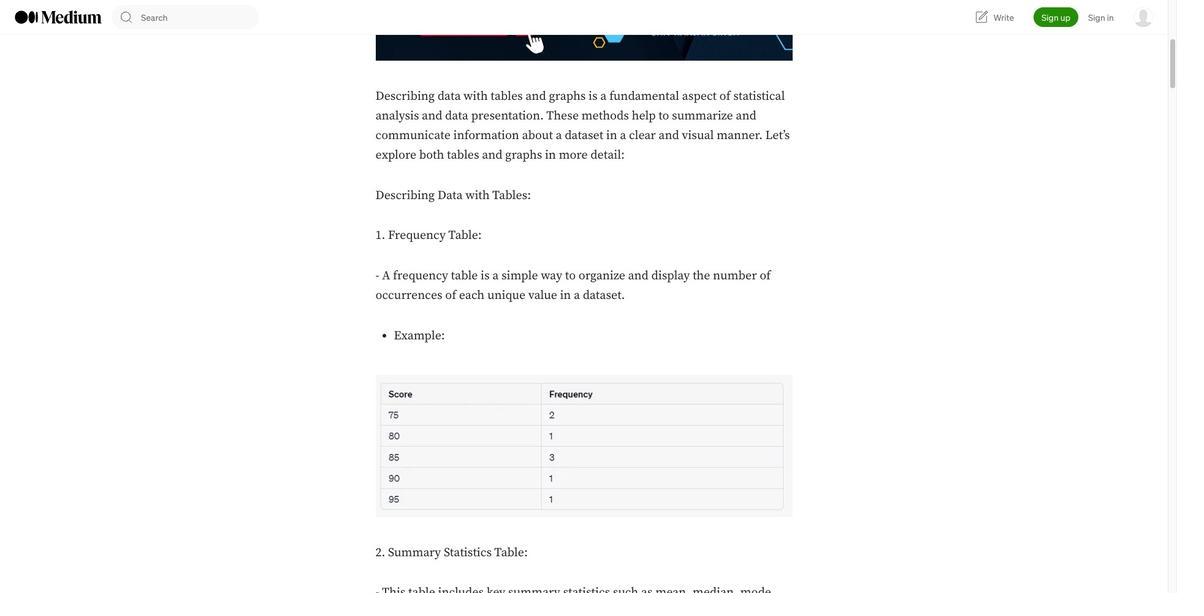 Task type: vqa. For each thing, say whether or not it's contained in the screenshot.
bottom Of
yes



Task type: locate. For each thing, give the bounding box(es) containing it.
1 horizontal spatial table:
[[494, 546, 528, 561]]

both
[[419, 148, 444, 163]]

describing
[[376, 89, 435, 104], [376, 188, 435, 204]]

0 vertical spatial to
[[659, 109, 669, 124]]

and left display
[[628, 269, 649, 284]]

is right table
[[481, 269, 490, 284]]

2 describing from the top
[[376, 188, 435, 204]]

table: right statistics
[[494, 546, 528, 561]]

2 sign from the left
[[1089, 12, 1106, 23]]

homepage image
[[15, 10, 102, 24]]

and
[[526, 89, 546, 104], [422, 109, 442, 124], [736, 109, 757, 124], [659, 128, 679, 144], [482, 148, 503, 163], [628, 269, 649, 284]]

sign left up
[[1042, 12, 1059, 23]]

0 vertical spatial with
[[464, 89, 488, 104]]

in inside - a frequency table is a simple way to organize and display the number of occurrences of each unique value in a dataset.
[[560, 288, 571, 304]]

describing down explore
[[376, 188, 435, 204]]

a left clear
[[620, 128, 626, 144]]

table:
[[448, 228, 482, 244], [494, 546, 528, 561]]

with for tables:
[[466, 188, 490, 204]]

0 horizontal spatial graphs
[[505, 148, 542, 163]]

1 horizontal spatial sign
[[1089, 12, 1106, 23]]

2 horizontal spatial of
[[760, 269, 771, 284]]

0 horizontal spatial of
[[445, 288, 456, 304]]

with up presentation.
[[464, 89, 488, 104]]

clear
[[629, 128, 656, 144]]

1 horizontal spatial is
[[589, 89, 598, 104]]

data up information
[[445, 109, 468, 124]]

write
[[994, 12, 1014, 23]]

describing data with tables and graphs is a fundamental aspect of statistical analysis and data presentation. these methods help to summarize and communicate information about a dataset in a clear and visual manner. let's explore both tables and graphs in more detail:
[[376, 89, 790, 163]]

a
[[601, 89, 607, 104], [556, 128, 562, 144], [620, 128, 626, 144], [493, 269, 499, 284], [574, 288, 580, 304]]

1 sign from the left
[[1042, 12, 1059, 23]]

organize
[[579, 269, 626, 284]]

these
[[547, 109, 579, 124]]

in up the detail:
[[606, 128, 617, 144]]

more
[[559, 148, 588, 163]]

statistics
[[444, 546, 492, 561]]

in
[[1107, 12, 1114, 23], [606, 128, 617, 144], [545, 148, 556, 163], [560, 288, 571, 304]]

graphs up these
[[549, 89, 586, 104]]

a down these
[[556, 128, 562, 144]]

aspect
[[682, 89, 717, 104]]

sign for sign up
[[1042, 12, 1059, 23]]

with right data at the top of the page
[[466, 188, 490, 204]]

to
[[659, 109, 669, 124], [565, 269, 576, 284]]

sign
[[1042, 12, 1059, 23], [1089, 12, 1106, 23]]

simple
[[502, 269, 538, 284]]

about
[[522, 128, 553, 144]]

-
[[376, 269, 379, 284]]

describing for describing data with tables and graphs is a fundamental aspect of statistical analysis and data presentation. these methods help to summarize and communicate information about a dataset in a clear and visual manner. let's explore both tables and graphs in more detail:
[[376, 89, 435, 104]]

methods
[[582, 109, 629, 124]]

to right way
[[565, 269, 576, 284]]

1 horizontal spatial to
[[659, 109, 669, 124]]

with inside describing data with tables and graphs is a fundamental aspect of statistical analysis and data presentation. these methods help to summarize and communicate information about a dataset in a clear and visual manner. let's explore both tables and graphs in more detail:
[[464, 89, 488, 104]]

1 vertical spatial of
[[760, 269, 771, 284]]

a up unique
[[493, 269, 499, 284]]

0 vertical spatial of
[[720, 89, 731, 104]]

0 vertical spatial is
[[589, 89, 598, 104]]

0 vertical spatial graphs
[[549, 89, 586, 104]]

graphs down 'about'
[[505, 148, 542, 163]]

and up 'manner.'
[[736, 109, 757, 124]]

frequency
[[393, 269, 448, 284]]

is inside - a frequency table is a simple way to organize and display the number of occurrences of each unique value in a dataset.
[[481, 269, 490, 284]]

data up communicate
[[438, 89, 461, 104]]

example:
[[394, 329, 445, 344]]

tables
[[491, 89, 523, 104], [447, 148, 479, 163]]

1 horizontal spatial of
[[720, 89, 731, 104]]

with
[[464, 89, 488, 104], [466, 188, 490, 204]]

0 horizontal spatial table:
[[448, 228, 482, 244]]

0 vertical spatial describing
[[376, 89, 435, 104]]

1 vertical spatial to
[[565, 269, 576, 284]]

1 horizontal spatial graphs
[[549, 89, 586, 104]]

2. summary statistics table:
[[376, 546, 528, 561]]

tables down information
[[447, 148, 479, 163]]

in right up
[[1107, 12, 1114, 23]]

0 horizontal spatial to
[[565, 269, 576, 284]]

is up "methods"
[[589, 89, 598, 104]]

1 vertical spatial is
[[481, 269, 490, 284]]

frequency
[[388, 228, 446, 244]]

0 horizontal spatial sign
[[1042, 12, 1059, 23]]

sign for sign in
[[1089, 12, 1106, 23]]

table
[[451, 269, 478, 284]]

sign in
[[1089, 12, 1114, 23]]

manner.
[[717, 128, 763, 144]]

0 horizontal spatial tables
[[447, 148, 479, 163]]

describing up analysis
[[376, 89, 435, 104]]

1 describing from the top
[[376, 89, 435, 104]]

of right aspect
[[720, 89, 731, 104]]

sign right up
[[1089, 12, 1106, 23]]

occurrences
[[376, 288, 443, 304]]

table: up table
[[448, 228, 482, 244]]

of inside describing data with tables and graphs is a fundamental aspect of statistical analysis and data presentation. these methods help to summarize and communicate information about a dataset in a clear and visual manner. let's explore both tables and graphs in more detail:
[[720, 89, 731, 104]]

sign inside sign up button
[[1042, 12, 1059, 23]]

1.
[[376, 228, 385, 244]]

to right help
[[659, 109, 669, 124]]

value
[[528, 288, 557, 304]]

describing data with tables:
[[376, 188, 531, 204]]

of right the number
[[760, 269, 771, 284]]

of
[[720, 89, 731, 104], [760, 269, 771, 284], [445, 288, 456, 304]]

is
[[589, 89, 598, 104], [481, 269, 490, 284]]

1 vertical spatial table:
[[494, 546, 528, 561]]

1 horizontal spatial tables
[[491, 89, 523, 104]]

in right the "value"
[[560, 288, 571, 304]]

search field
[[141, 5, 259, 29]]

0 horizontal spatial is
[[481, 269, 490, 284]]

1 vertical spatial describing
[[376, 188, 435, 204]]

presentation.
[[471, 109, 544, 124]]

graphs
[[549, 89, 586, 104], [505, 148, 542, 163]]

1 vertical spatial with
[[466, 188, 490, 204]]

up
[[1061, 12, 1071, 23]]

data
[[438, 89, 461, 104], [445, 109, 468, 124]]

with for tables
[[464, 89, 488, 104]]

of left each
[[445, 288, 456, 304]]

dataset
[[565, 128, 604, 144]]

describing inside describing data with tables and graphs is a fundamental aspect of statistical analysis and data presentation. these methods help to summarize and communicate information about a dataset in a clear and visual manner. let's explore both tables and graphs in more detail:
[[376, 89, 435, 104]]

dataset.
[[583, 288, 625, 304]]

tables up presentation.
[[491, 89, 523, 104]]

in left more
[[545, 148, 556, 163]]

detail:
[[591, 148, 625, 163]]



Task type: describe. For each thing, give the bounding box(es) containing it.
summary
[[388, 546, 441, 561]]

to inside - a frequency table is a simple way to organize and display the number of occurrences of each unique value in a dataset.
[[565, 269, 576, 284]]

sign up
[[1042, 12, 1071, 23]]

a up "methods"
[[601, 89, 607, 104]]

information
[[454, 128, 519, 144]]

help
[[632, 109, 656, 124]]

- a frequency table is a simple way to organize and display the number of occurrences of each unique value in a dataset.
[[376, 269, 771, 304]]

write image
[[974, 10, 989, 25]]

and up communicate
[[422, 109, 442, 124]]

a left dataset.
[[574, 288, 580, 304]]

number
[[713, 269, 757, 284]]

tables:
[[492, 188, 531, 204]]

data
[[438, 188, 463, 204]]

2.
[[376, 546, 385, 561]]

describing for describing data with tables:
[[376, 188, 435, 204]]

fundamental
[[610, 89, 680, 104]]

each
[[459, 288, 485, 304]]

statistical
[[734, 89, 785, 104]]

1 vertical spatial data
[[445, 109, 468, 124]]

0 vertical spatial table:
[[448, 228, 482, 244]]

sign up button
[[1034, 7, 1079, 27]]

and down information
[[482, 148, 503, 163]]

unique
[[488, 288, 526, 304]]

sign in link
[[1089, 12, 1114, 23]]

to inside describing data with tables and graphs is a fundamental aspect of statistical analysis and data presentation. these methods help to summarize and communicate information about a dataset in a clear and visual manner. let's explore both tables and graphs in more detail:
[[659, 109, 669, 124]]

and up presentation.
[[526, 89, 546, 104]]

1 vertical spatial tables
[[447, 148, 479, 163]]

write link
[[974, 10, 1014, 25]]

let's
[[766, 128, 790, 144]]

the
[[693, 269, 710, 284]]

display
[[652, 269, 690, 284]]

explore
[[376, 148, 417, 163]]

1 vertical spatial graphs
[[505, 148, 542, 163]]

1. frequency table:
[[376, 228, 482, 244]]

visual
[[682, 128, 714, 144]]

way
[[541, 269, 563, 284]]

communicate
[[376, 128, 451, 144]]

0 vertical spatial data
[[438, 89, 461, 104]]

and right clear
[[659, 128, 679, 144]]

2 vertical spatial of
[[445, 288, 456, 304]]

a
[[382, 269, 390, 284]]

is inside describing data with tables and graphs is a fundamental aspect of statistical analysis and data presentation. these methods help to summarize and communicate information about a dataset in a clear and visual manner. let's explore both tables and graphs in more detail:
[[589, 89, 598, 104]]

0 vertical spatial tables
[[491, 89, 523, 104]]

and inside - a frequency table is a simple way to organize and display the number of occurrences of each unique value in a dataset.
[[628, 269, 649, 284]]

analysis
[[376, 109, 419, 124]]

summarize
[[672, 109, 733, 124]]



